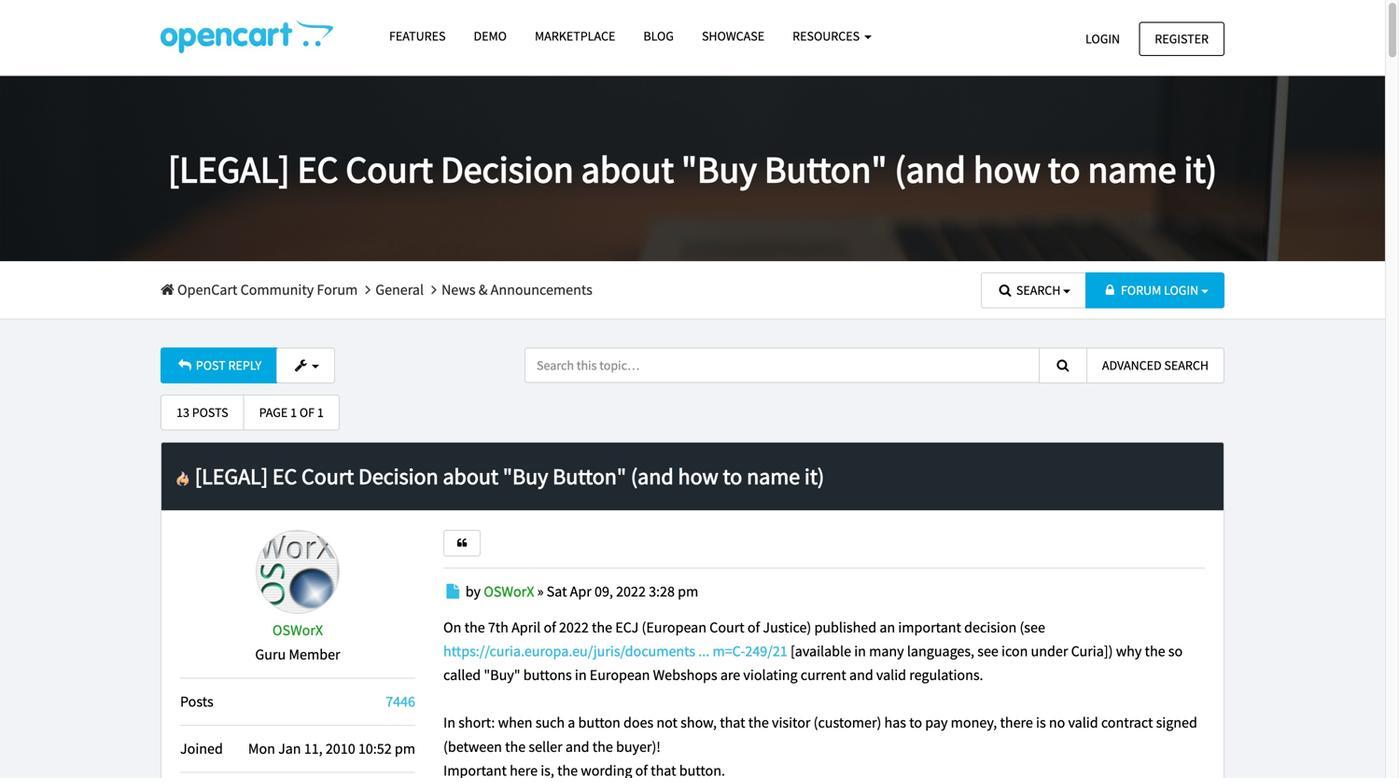 Task type: describe. For each thing, give the bounding box(es) containing it.
user avatar image
[[256, 531, 340, 615]]

search image
[[997, 284, 1014, 297]]

valid inside the in short: when such a button does not show, that the visitor (customer) has to pay money, there is no valid contract signed (between the seller and the buyer)!
[[1069, 714, 1099, 733]]

1 horizontal spatial decision
[[441, 145, 574, 193]]

on the 7th april of 2022 the ecj (european court of justice) published an important decision (see https://curia.europa.eu/juris/documents ... m=c-249/21
[[444, 619, 1046, 661]]

does
[[624, 714, 654, 733]]

when
[[498, 714, 533, 733]]

search
[[1165, 357, 1209, 374]]

page
[[259, 404, 288, 421]]

0 horizontal spatial name
[[747, 463, 800, 491]]

the left the ecj
[[592, 619, 613, 637]]

not
[[657, 714, 678, 733]]

https://curia.europa.eu/juris/documents ... m=c-249/21 link
[[444, 642, 788, 661]]

curia])
[[1072, 642, 1114, 661]]

2 horizontal spatial of
[[748, 619, 760, 637]]

m=c-
[[713, 642, 746, 661]]

the right that in the bottom right of the page
[[749, 714, 769, 733]]

2 1 from the left
[[317, 404, 324, 421]]

is
[[1037, 714, 1047, 733]]

resources link
[[779, 20, 886, 52]]

advanced search
[[1103, 357, 1209, 374]]

guru
[[255, 646, 286, 664]]

violating
[[744, 666, 798, 685]]

1 vertical spatial [legal] ec court decision about "buy button" (and how to name it)
[[195, 463, 825, 491]]

european
[[590, 666, 650, 685]]

buyer)!
[[616, 738, 661, 757]]

search
[[1017, 282, 1061, 299]]

register link
[[1140, 22, 1225, 56]]

news & announcements
[[442, 281, 593, 299]]

community
[[241, 281, 314, 299]]

1 horizontal spatial osworx
[[484, 583, 535, 602]]

lock image
[[1102, 284, 1119, 297]]

regulations.
[[910, 666, 984, 685]]

in
[[444, 714, 456, 733]]

no
[[1050, 714, 1066, 733]]

post image
[[444, 585, 463, 600]]

april
[[512, 619, 541, 637]]

show,
[[681, 714, 717, 733]]

marketplace
[[535, 28, 616, 44]]

1 vertical spatial court
[[302, 463, 354, 491]]

justice)
[[763, 619, 812, 637]]

...
[[699, 642, 710, 661]]

pay
[[926, 714, 948, 733]]

0 vertical spatial (and
[[895, 145, 966, 193]]

opencart
[[178, 281, 238, 299]]

0 horizontal spatial forum
[[317, 281, 358, 299]]

announcements
[[491, 281, 593, 299]]

features
[[389, 28, 446, 44]]

posts
[[192, 404, 228, 421]]

seller
[[529, 738, 563, 757]]

forum login button
[[1086, 273, 1225, 309]]

by
[[466, 583, 481, 602]]

search button
[[982, 273, 1087, 309]]

showcase
[[702, 28, 765, 44]]

general
[[376, 281, 424, 299]]

buttons
[[524, 666, 572, 685]]

(european
[[642, 619, 707, 637]]

short:
[[459, 714, 495, 733]]

2010
[[326, 740, 356, 759]]

ecj
[[616, 619, 639, 637]]

Search this topic… text field
[[525, 348, 1040, 383]]

there
[[1001, 714, 1034, 733]]

are
[[721, 666, 741, 685]]

post reply link
[[161, 348, 278, 384]]

[legal] ec court decision about "buy button" (and how to name it) link
[[195, 463, 825, 491]]

13 posts link
[[161, 395, 244, 431]]

1 horizontal spatial button"
[[765, 145, 888, 193]]

1 horizontal spatial pm
[[678, 583, 699, 602]]

valid inside the [available in many languages, see icon under curia]) why the so called "buy" buttons in european webshops are violating current and valid regulations.
[[877, 666, 907, 685]]

visitor
[[772, 714, 811, 733]]

"buy"
[[484, 666, 521, 685]]

»
[[538, 583, 544, 602]]

1 vertical spatial to
[[723, 463, 743, 491]]

that
[[720, 714, 746, 733]]

has
[[885, 714, 907, 733]]

0 vertical spatial how
[[974, 145, 1041, 193]]

court inside on the 7th april of 2022 the ecj (european court of justice) published an important decision (see https://curia.europa.eu/juris/documents ... m=c-249/21
[[710, 619, 745, 637]]

advanced search link
[[1087, 348, 1225, 384]]

post reply
[[193, 357, 262, 374]]

apr
[[570, 583, 592, 602]]

11,
[[304, 740, 323, 759]]

showcase link
[[688, 20, 779, 52]]

and inside the in short: when such a button does not show, that the visitor (customer) has to pay money, there is no valid contract signed (between the seller and the buyer)!
[[566, 738, 590, 757]]

blog link
[[630, 20, 688, 52]]

Advanced search search field
[[511, 348, 1239, 384]]

0 horizontal spatial pm
[[395, 740, 416, 759]]

0 horizontal spatial (and
[[631, 463, 674, 491]]

0 vertical spatial ec
[[297, 145, 338, 193]]

0 horizontal spatial osworx link
[[273, 622, 323, 640]]

contract
[[1102, 714, 1154, 733]]

1 1 from the left
[[291, 404, 297, 421]]

under
[[1032, 642, 1069, 661]]

0 vertical spatial 2022
[[616, 583, 646, 602]]

0 vertical spatial to
[[1049, 145, 1081, 193]]

1 horizontal spatial "buy
[[682, 145, 757, 193]]

post reply group
[[161, 348, 335, 384]]

news & announcements link
[[442, 281, 593, 299]]

7th
[[488, 619, 509, 637]]



Task type: locate. For each thing, give the bounding box(es) containing it.
why
[[1117, 642, 1143, 661]]

of right the page
[[300, 404, 315, 421]]

osworx link up member on the bottom left of the page
[[273, 622, 323, 640]]

0 vertical spatial decision
[[441, 145, 574, 193]]

1 vertical spatial decision
[[359, 463, 439, 491]]

0 horizontal spatial in
[[575, 666, 587, 685]]

and down a
[[566, 738, 590, 757]]

forum inside popup button
[[1122, 282, 1162, 299]]

0 horizontal spatial 2022
[[559, 619, 589, 637]]

login
[[1086, 30, 1121, 47], [1165, 282, 1199, 299]]

and inside the [available in many languages, see icon under curia]) why the so called "buy" buttons in european webshops are violating current and valid regulations.
[[850, 666, 874, 685]]

joined
[[180, 740, 223, 759]]

demo link
[[460, 20, 521, 52]]

2022 inside on the 7th april of 2022 the ecj (european court of justice) published an important decision (see https://curia.europa.eu/juris/documents ... m=c-249/21
[[559, 619, 589, 637]]

many
[[870, 642, 905, 661]]

1 horizontal spatial valid
[[1069, 714, 1099, 733]]

login link
[[1070, 22, 1137, 56]]

3:28
[[649, 583, 675, 602]]

7446 link
[[386, 693, 416, 712]]

0 vertical spatial osworx link
[[484, 583, 535, 602]]

1 vertical spatial osworx
[[273, 622, 323, 640]]

0 horizontal spatial it)
[[805, 463, 825, 491]]

the
[[465, 619, 485, 637], [592, 619, 613, 637], [1146, 642, 1166, 661], [749, 714, 769, 733], [505, 738, 526, 757], [593, 738, 613, 757]]

sat
[[547, 583, 567, 602]]

0 vertical spatial login
[[1086, 30, 1121, 47]]

icon
[[1002, 642, 1029, 661]]

7446
[[386, 693, 416, 712]]

in down https://curia.europa.eu/juris/documents
[[575, 666, 587, 685]]

of up 249/21
[[748, 619, 760, 637]]

signed
[[1157, 714, 1198, 733]]

mon jan 11, 2010 10:52 pm
[[248, 740, 416, 759]]

1 vertical spatial how
[[679, 463, 719, 491]]

forum right lock "image"
[[1122, 282, 1162, 299]]

1 vertical spatial (and
[[631, 463, 674, 491]]

&
[[479, 281, 488, 299]]

valid down many
[[877, 666, 907, 685]]

important
[[899, 619, 962, 637]]

1 horizontal spatial how
[[974, 145, 1041, 193]]

0 vertical spatial name
[[1088, 145, 1177, 193]]

1 horizontal spatial osworx link
[[484, 583, 535, 602]]

a
[[568, 714, 576, 733]]

1 horizontal spatial login
[[1165, 282, 1199, 299]]

jan
[[278, 740, 301, 759]]

1 vertical spatial and
[[566, 738, 590, 757]]

1 horizontal spatial and
[[850, 666, 874, 685]]

2 vertical spatial to
[[910, 714, 923, 733]]

by osworx » sat apr 09, 2022 3:28 pm
[[466, 583, 699, 602]]

login right lock "image"
[[1165, 282, 1199, 299]]

ec
[[297, 145, 338, 193], [273, 463, 297, 491]]

the down when
[[505, 738, 526, 757]]

1 horizontal spatial 2022
[[616, 583, 646, 602]]

1 horizontal spatial 1
[[317, 404, 324, 421]]

0 horizontal spatial "buy
[[503, 463, 549, 491]]

1 horizontal spatial to
[[910, 714, 923, 733]]

0 vertical spatial valid
[[877, 666, 907, 685]]

(and
[[895, 145, 966, 193], [631, 463, 674, 491]]

0 vertical spatial it)
[[1185, 145, 1218, 193]]

decision
[[965, 619, 1017, 637]]

0 vertical spatial [legal] ec court decision about "buy button" (and how to name it)
[[168, 145, 1218, 193]]

wrench image
[[293, 359, 309, 372]]

1 vertical spatial valid
[[1069, 714, 1099, 733]]

osworx link
[[484, 583, 535, 602], [273, 622, 323, 640]]

of right april
[[544, 619, 556, 637]]

see
[[978, 642, 999, 661]]

page 1 of 1
[[259, 404, 324, 421]]

1 horizontal spatial in
[[855, 642, 867, 661]]

1 horizontal spatial name
[[1088, 145, 1177, 193]]

osworx inside osworx guru member
[[273, 622, 323, 640]]

valid
[[877, 666, 907, 685], [1069, 714, 1099, 733]]

0 horizontal spatial how
[[679, 463, 719, 491]]

0 vertical spatial osworx
[[484, 583, 535, 602]]

osworx guru member
[[255, 622, 341, 664]]

1 vertical spatial login
[[1165, 282, 1199, 299]]

0 vertical spatial "buy
[[682, 145, 757, 193]]

1 horizontal spatial of
[[544, 619, 556, 637]]

forum
[[317, 281, 358, 299], [1122, 282, 1162, 299]]

advanced
[[1103, 357, 1162, 374]]

1 vertical spatial about
[[443, 463, 499, 491]]

2022 up https://curia.europa.eu/juris/documents
[[559, 619, 589, 637]]

0 horizontal spatial valid
[[877, 666, 907, 685]]

member
[[289, 646, 341, 664]]

and down many
[[850, 666, 874, 685]]

osworx up member on the bottom left of the page
[[273, 622, 323, 640]]

0 horizontal spatial to
[[723, 463, 743, 491]]

0 horizontal spatial 1
[[291, 404, 297, 421]]

valid right no
[[1069, 714, 1099, 733]]

the left so
[[1146, 642, 1166, 661]]

search image
[[1055, 359, 1072, 372]]

0 horizontal spatial and
[[566, 738, 590, 757]]

13
[[177, 404, 190, 421]]

demo
[[474, 28, 507, 44]]

1 vertical spatial osworx link
[[273, 622, 323, 640]]

(customer)
[[814, 714, 882, 733]]

and
[[850, 666, 874, 685], [566, 738, 590, 757]]

2022
[[616, 583, 646, 602], [559, 619, 589, 637]]

posts
[[180, 693, 214, 712]]

home image
[[161, 283, 175, 297]]

(see
[[1020, 619, 1046, 637]]

0 horizontal spatial about
[[443, 463, 499, 491]]

0 horizontal spatial button"
[[553, 463, 627, 491]]

pm right 10:52 at bottom left
[[395, 740, 416, 759]]

0 vertical spatial about
[[582, 145, 674, 193]]

an
[[880, 619, 896, 637]]

in left many
[[855, 642, 867, 661]]

1 horizontal spatial (and
[[895, 145, 966, 193]]

button
[[579, 714, 621, 733]]

1 vertical spatial pm
[[395, 740, 416, 759]]

10:52
[[359, 740, 392, 759]]

1 horizontal spatial about
[[582, 145, 674, 193]]

0 horizontal spatial decision
[[359, 463, 439, 491]]

1 vertical spatial it)
[[805, 463, 825, 491]]

0 vertical spatial and
[[850, 666, 874, 685]]

osworx link left »
[[484, 583, 535, 602]]

on
[[444, 619, 462, 637]]

osworx
[[484, 583, 535, 602], [273, 622, 323, 640]]

0 horizontal spatial osworx
[[273, 622, 323, 640]]

0 horizontal spatial of
[[300, 404, 315, 421]]

general link
[[376, 281, 424, 299]]

0 vertical spatial button"
[[765, 145, 888, 193]]

the inside the [available in many languages, see icon under curia]) why the so called "buy" buttons in european webshops are violating current and valid regulations.
[[1146, 642, 1166, 661]]

marketplace link
[[521, 20, 630, 52]]

opencart community forum
[[175, 281, 358, 299]]

0 vertical spatial in
[[855, 642, 867, 661]]

news
[[442, 281, 476, 299]]

blog
[[644, 28, 674, 44]]

1 horizontal spatial forum
[[1122, 282, 1162, 299]]

money,
[[951, 714, 998, 733]]

(between
[[444, 738, 502, 757]]

so
[[1169, 642, 1183, 661]]

1 horizontal spatial it)
[[1185, 145, 1218, 193]]

button"
[[765, 145, 888, 193], [553, 463, 627, 491]]

pm right the 3:28
[[678, 583, 699, 602]]

13 posts
[[177, 404, 228, 421]]

0 vertical spatial pm
[[678, 583, 699, 602]]

languages,
[[908, 642, 975, 661]]

2022 right 09,
[[616, 583, 646, 602]]

reply with quote image
[[456, 539, 469, 549]]

1 vertical spatial 2022
[[559, 619, 589, 637]]

features link
[[375, 20, 460, 52]]

1 vertical spatial name
[[747, 463, 800, 491]]

the right on
[[465, 619, 485, 637]]

the down button
[[593, 738, 613, 757]]

[available in many languages, see icon under curia]) why the so called "buy" buttons in european webshops are violating current and valid regulations.
[[444, 642, 1183, 685]]

to inside the in short: when such a button does not show, that the visitor (customer) has to pay money, there is no valid contract signed (between the seller and the buyer)!
[[910, 714, 923, 733]]

0 vertical spatial court
[[346, 145, 433, 193]]

pm
[[678, 583, 699, 602], [395, 740, 416, 759]]

249/21
[[746, 642, 788, 661]]

0 vertical spatial [legal]
[[168, 145, 290, 193]]

0 horizontal spatial login
[[1086, 30, 1121, 47]]

current
[[801, 666, 847, 685]]

court
[[346, 145, 433, 193], [302, 463, 354, 491], [710, 619, 745, 637]]

1 vertical spatial button"
[[553, 463, 627, 491]]

https://curia.europa.eu/juris/documents
[[444, 642, 696, 661]]

login left the register
[[1086, 30, 1121, 47]]

post
[[196, 357, 226, 374]]

1 vertical spatial in
[[575, 666, 587, 685]]

mon
[[248, 740, 275, 759]]

1 vertical spatial ec
[[273, 463, 297, 491]]

login inside popup button
[[1165, 282, 1199, 299]]

1 vertical spatial [legal]
[[195, 463, 268, 491]]

1
[[291, 404, 297, 421], [317, 404, 324, 421]]

of
[[300, 404, 315, 421], [544, 619, 556, 637], [748, 619, 760, 637]]

reply image
[[177, 359, 193, 372]]

forum right community
[[317, 281, 358, 299]]

1 vertical spatial "buy
[[503, 463, 549, 491]]

osworx left »
[[484, 583, 535, 602]]

resources
[[793, 28, 863, 44]]

in
[[855, 642, 867, 661], [575, 666, 587, 685]]

2 horizontal spatial to
[[1049, 145, 1081, 193]]

2 vertical spatial court
[[710, 619, 745, 637]]



Task type: vqa. For each thing, say whether or not it's contained in the screenshot.
first top from the bottom
no



